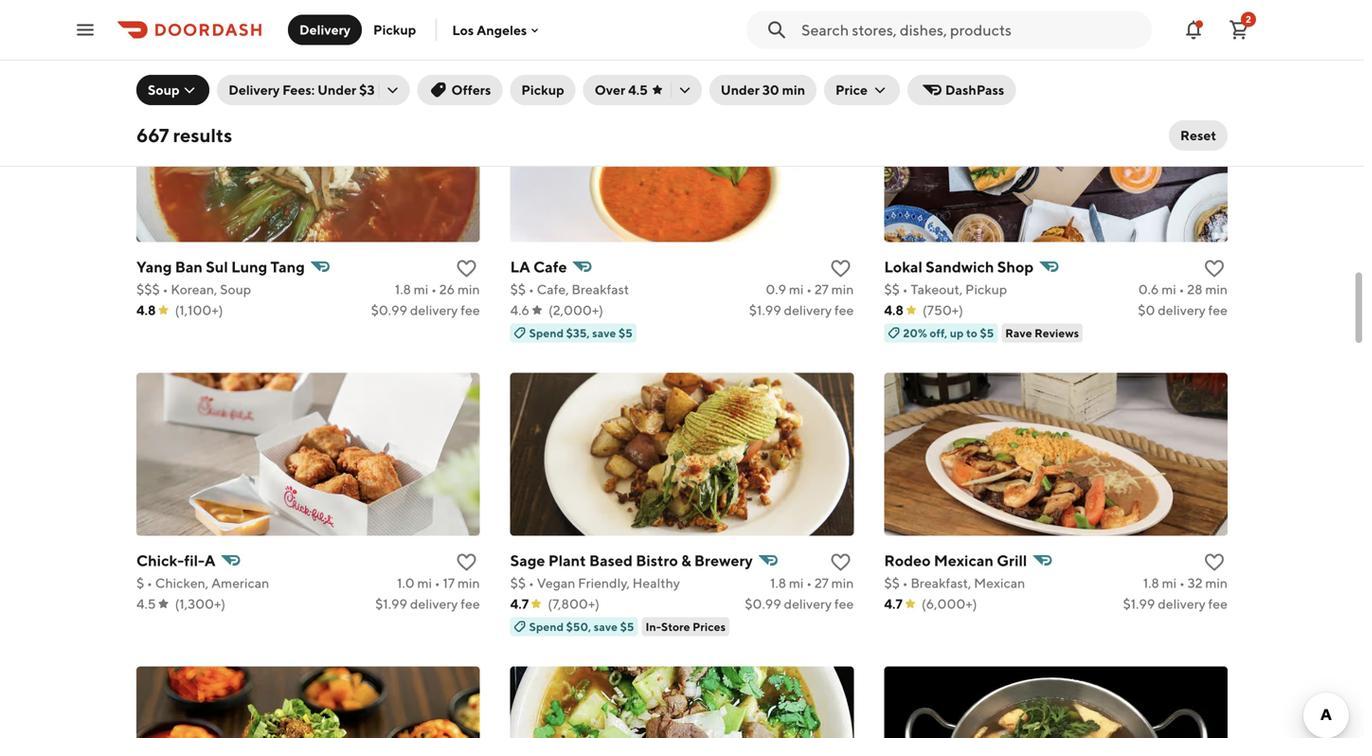 Task type: vqa. For each thing, say whether or not it's contained in the screenshot.
cookies inside the Your choice of 3 Party Tray Entrees, 3 Party Tray Sides, Fortune Cookies
no



Task type: locate. For each thing, give the bounding box(es) containing it.
delivery down "0.9 mi • 27 min"
[[784, 302, 832, 318]]

$25,
[[192, 33, 216, 46]]

$5 for spend $35, save $5
[[619, 327, 633, 340]]

4.7
[[885, 9, 903, 24], [510, 596, 529, 612], [885, 596, 903, 612]]

667 results
[[136, 124, 232, 146]]

•
[[163, 282, 168, 297], [431, 282, 437, 297], [529, 282, 534, 297], [807, 282, 812, 297], [903, 282, 908, 297], [1179, 282, 1185, 297], [147, 575, 153, 591], [435, 575, 440, 591], [529, 575, 534, 591], [807, 575, 812, 591], [903, 575, 908, 591], [1180, 575, 1185, 591]]

0 vertical spatial save
[[219, 33, 242, 46]]

$$ for lokal
[[885, 282, 900, 297]]

0 vertical spatial 4.5
[[136, 9, 156, 24]]

1.8 mi • 32 min
[[1144, 575, 1228, 591]]

click to add this store to your saved list image up "0.9 mi • 27 min"
[[830, 257, 852, 280]]

spend left $25,
[[155, 33, 190, 46]]

fee for la cafe
[[835, 302, 854, 318]]

los angeles
[[452, 22, 527, 38]]

click to add this store to your saved list image up 1.8 mi • 27 min
[[830, 551, 852, 574]]

1.8
[[395, 282, 411, 297], [771, 575, 787, 591], [1144, 575, 1160, 591]]

1 horizontal spatial 1.8
[[771, 575, 787, 591]]

notification bell image
[[1183, 18, 1205, 41]]

$1.99 delivery fee down "0.9 mi • 27 min"
[[749, 302, 854, 318]]

save right $50,
[[594, 620, 618, 634]]

click to add this store to your saved list image for chick-fil-a
[[456, 551, 478, 574]]

$1.99 delivery fee for chick-fil-a
[[375, 596, 480, 612]]

$$
[[510, 282, 526, 297], [885, 282, 900, 297], [510, 575, 526, 591], [885, 575, 900, 591]]

min for sage plant based bistro & brewery
[[832, 575, 854, 591]]

$1.99 for chick-fil-a
[[375, 596, 408, 612]]

1 vertical spatial $0.99
[[371, 302, 408, 318]]

(6,000+)
[[922, 596, 977, 612]]

$5
[[245, 33, 259, 46], [619, 327, 633, 340], [980, 327, 994, 340], [620, 620, 634, 634]]

to
[[967, 327, 978, 340]]

1.8 for &
[[771, 575, 787, 591]]

0 vertical spatial 4.6
[[510, 9, 530, 24]]

1 vertical spatial pickup button
[[510, 75, 576, 105]]

spend $25, save $5
[[155, 33, 259, 46]]

$$ for rodeo
[[885, 575, 900, 591]]

1 4.6 from the top
[[510, 9, 530, 24]]

click to add this store to your saved list image for yang ban sul lung tang
[[456, 257, 478, 280]]

angeles
[[477, 22, 527, 38]]

0 horizontal spatial pickup
[[373, 22, 416, 37]]

spend left the $35,
[[529, 327, 564, 340]]

0 vertical spatial 27
[[815, 282, 829, 297]]

fee for rodeo mexican grill
[[1209, 596, 1228, 612]]

$5 right $25,
[[245, 33, 259, 46]]

$1.99 down 0.9
[[749, 302, 782, 318]]

$$ down lokal
[[885, 282, 900, 297]]

1 vertical spatial 4.6
[[510, 302, 530, 318]]

delivery down 0.6 mi • 28 min
[[1158, 302, 1206, 318]]

$5 right the $35,
[[619, 327, 633, 340]]

$3
[[359, 82, 375, 98]]

2 4.8 from the left
[[885, 302, 904, 318]]

1 vertical spatial spend
[[529, 327, 564, 340]]

$$ • breakfast, mexican
[[885, 575, 1026, 591]]

2 under from the left
[[721, 82, 760, 98]]

4.5 right the "open menu" image
[[136, 9, 156, 24]]

1 horizontal spatial delivery
[[299, 22, 351, 37]]

save
[[219, 33, 242, 46], [592, 327, 616, 340], [594, 620, 618, 634]]

27 for sage plant based bistro & brewery
[[815, 575, 829, 591]]

delivery button
[[288, 15, 362, 45]]

1 horizontal spatial pickup
[[522, 82, 565, 98]]

pickup button up $3
[[362, 15, 428, 45]]

click to add this store to your saved list image up 1.0 mi • 17 min
[[456, 551, 478, 574]]

$$ for sage
[[510, 575, 526, 591]]

4.8 up "20%"
[[885, 302, 904, 318]]

$5 for spend $25, save $5
[[245, 33, 259, 46]]

sage
[[510, 552, 545, 570]]

1.0 mi • 17 min
[[397, 575, 480, 591]]

$1.99 delivery fee down 1.8 mi • 32 min
[[1123, 596, 1228, 612]]

mexican down grill
[[974, 575, 1026, 591]]

delivery up delivery fees: under $3
[[299, 22, 351, 37]]

delivery inside button
[[299, 22, 351, 37]]

4.5 inside button
[[628, 82, 648, 98]]

$1.99 down 1.0
[[375, 596, 408, 612]]

0 vertical spatial delivery
[[299, 22, 351, 37]]

$​0 delivery fee
[[1138, 302, 1228, 318]]

Store search: begin typing to search for stores available on DoorDash text field
[[802, 19, 1141, 40]]

save for $50,
[[594, 620, 618, 634]]

$1.99 delivery fee left 1 items, open order cart image
[[1123, 9, 1228, 24]]

los angeles button
[[452, 22, 542, 38]]

$$ down rodeo
[[885, 575, 900, 591]]

save for $25,
[[219, 33, 242, 46]]

offers button
[[418, 75, 503, 105]]

1 vertical spatial 4.5
[[628, 82, 648, 98]]

in-
[[646, 620, 661, 634]]

2 vertical spatial $0.99 delivery fee
[[745, 596, 854, 612]]

soup down lung
[[220, 282, 251, 297]]

0 horizontal spatial soup
[[148, 82, 180, 98]]

fee for sage plant based bistro & brewery
[[835, 596, 854, 612]]

ban
[[175, 258, 203, 276]]

1 horizontal spatial soup
[[220, 282, 251, 297]]

1 vertical spatial soup
[[220, 282, 251, 297]]

korean,
[[171, 282, 217, 297]]

20% off, up to $5
[[903, 327, 994, 340]]

click to add this store to your saved list image up 1.8 mi • 26 min
[[456, 257, 478, 280]]

1 27 from the top
[[815, 282, 829, 297]]

fee
[[461, 9, 480, 24], [835, 9, 854, 24], [1209, 9, 1228, 24], [461, 302, 480, 318], [835, 302, 854, 318], [1209, 302, 1228, 318], [461, 596, 480, 612], [835, 596, 854, 612], [1209, 596, 1228, 612]]

mi for chick-fil-a
[[417, 575, 432, 591]]

2 vertical spatial 4.5
[[136, 596, 156, 612]]

pickup down sandwich
[[966, 282, 1008, 297]]

0 vertical spatial soup
[[148, 82, 180, 98]]

click to add this store to your saved list image
[[830, 257, 852, 280], [1204, 257, 1226, 280], [830, 551, 852, 574]]

$$ • cafe, breakfast
[[510, 282, 629, 297]]

open menu image
[[74, 18, 97, 41]]

0 vertical spatial $0.99 delivery fee
[[745, 9, 854, 24]]

off,
[[930, 327, 948, 340]]

30
[[763, 82, 780, 98]]

based
[[589, 552, 633, 570]]

1 vertical spatial 27
[[815, 575, 829, 591]]

delivery down 1.0 mi • 17 min
[[410, 596, 458, 612]]

4.5 right over
[[628, 82, 648, 98]]

mi for yang ban sul lung tang
[[414, 282, 429, 297]]

$50,
[[566, 620, 592, 634]]

delivery left the "fees:"
[[229, 82, 280, 98]]

27
[[815, 282, 829, 297], [815, 575, 829, 591]]

$35,
[[566, 327, 590, 340]]

$1.99
[[1123, 9, 1156, 24], [749, 302, 782, 318], [375, 596, 408, 612], [1123, 596, 1156, 612]]

under
[[318, 82, 357, 98], [721, 82, 760, 98]]

click to add this store to your saved list image up 1.8 mi • 32 min
[[1204, 551, 1226, 574]]

$0.99
[[745, 9, 782, 24], [371, 302, 408, 318], [745, 596, 782, 612]]

1 horizontal spatial under
[[721, 82, 760, 98]]

under left 30
[[721, 82, 760, 98]]

4.7 down sage
[[510, 596, 529, 612]]

fee for chick-fil-a
[[461, 596, 480, 612]]

under left $3
[[318, 82, 357, 98]]

delivery
[[410, 9, 458, 24], [784, 9, 832, 24], [1158, 9, 1206, 24], [410, 302, 458, 318], [784, 302, 832, 318], [1158, 302, 1206, 318], [410, 596, 458, 612], [784, 596, 832, 612], [1158, 596, 1206, 612]]

2 vertical spatial $0.99
[[745, 596, 782, 612]]

la cafe
[[510, 258, 567, 276]]

2 vertical spatial pickup
[[966, 282, 1008, 297]]

delivery for yang ban sul lung tang
[[410, 302, 458, 318]]

$0.99 delivery fee
[[745, 9, 854, 24], [371, 302, 480, 318], [745, 596, 854, 612]]

4.6 right los
[[510, 9, 530, 24]]

$5 left in-
[[620, 620, 634, 634]]

$1.99 down 1.8 mi • 32 min
[[1123, 596, 1156, 612]]

$5 right to
[[980, 327, 994, 340]]

1 vertical spatial $0.99 delivery fee
[[371, 302, 480, 318]]

click to add this store to your saved list image
[[456, 257, 478, 280], [456, 551, 478, 574], [1204, 551, 1226, 574]]

spend for spend $50, save $5
[[529, 620, 564, 634]]

pickup button left over
[[510, 75, 576, 105]]

$$ down sage
[[510, 575, 526, 591]]

0 vertical spatial spend
[[155, 33, 190, 46]]

over 4.5
[[595, 82, 648, 98]]

1 under from the left
[[318, 82, 357, 98]]

save right the $35,
[[592, 327, 616, 340]]

0.9 mi • 27 min
[[766, 282, 854, 297]]

0 horizontal spatial pickup button
[[362, 15, 428, 45]]

min for rodeo mexican grill
[[1206, 575, 1228, 591]]

soup inside button
[[148, 82, 180, 98]]

spend for spend $25, save $5
[[155, 33, 190, 46]]

mi for lokal sandwich shop
[[1162, 282, 1177, 297]]

mi for la cafe
[[789, 282, 804, 297]]

american
[[211, 575, 269, 591]]

1 vertical spatial pickup
[[522, 82, 565, 98]]

delivery down 1.8 mi • 27 min
[[784, 596, 832, 612]]

4.5 down $
[[136, 596, 156, 612]]

$0.99 up under 30 min
[[745, 9, 782, 24]]

1 4.8 from the left
[[136, 302, 156, 318]]

click to add this store to your saved list image up 0.6 mi • 28 min
[[1204, 257, 1226, 280]]

0.9
[[766, 282, 787, 297]]

1 horizontal spatial 4.8
[[885, 302, 904, 318]]

a
[[205, 552, 216, 570]]

2
[[1246, 14, 1252, 25]]

mi
[[414, 282, 429, 297], [789, 282, 804, 297], [1162, 282, 1177, 297], [417, 575, 432, 591], [789, 575, 804, 591], [1162, 575, 1177, 591]]

1.8 for tang
[[395, 282, 411, 297]]

$0.99 delivery fee for sage plant based bistro & brewery
[[745, 596, 854, 612]]

pickup left over
[[522, 82, 565, 98]]

4.7 for sage plant based bistro & brewery
[[510, 596, 529, 612]]

4.6 down the la
[[510, 302, 530, 318]]

2 27 from the top
[[815, 575, 829, 591]]

$0.99 for sage plant based bistro & brewery
[[745, 596, 782, 612]]

4.8 down $$$ in the left of the page
[[136, 302, 156, 318]]

$0.99 delivery fee down 1.8 mi • 26 min
[[371, 302, 480, 318]]

bistro
[[636, 552, 678, 570]]

soup up 667
[[148, 82, 180, 98]]

$$ for la
[[510, 282, 526, 297]]

1 vertical spatial save
[[592, 327, 616, 340]]

0 horizontal spatial under
[[318, 82, 357, 98]]

$1.99 for la cafe
[[749, 302, 782, 318]]

$5 for spend $50, save $5
[[620, 620, 634, 634]]

mexican up $$ • breakfast, mexican
[[934, 552, 994, 570]]

1 vertical spatial mexican
[[974, 575, 1026, 591]]

pickup button
[[362, 15, 428, 45], [510, 75, 576, 105]]

2 4.6 from the top
[[510, 302, 530, 318]]

$0.99 down 1.8 mi • 26 min
[[371, 302, 408, 318]]

reset button
[[1169, 120, 1228, 151]]

0 horizontal spatial 4.8
[[136, 302, 156, 318]]

pickup up $3
[[373, 22, 416, 37]]

$1.99 delivery fee for rodeo mexican grill
[[1123, 596, 1228, 612]]

2 vertical spatial save
[[594, 620, 618, 634]]

min
[[782, 82, 806, 98], [458, 282, 480, 297], [832, 282, 854, 297], [1206, 282, 1228, 297], [458, 575, 480, 591], [832, 575, 854, 591], [1206, 575, 1228, 591]]

delivery right "$3.99"
[[410, 9, 458, 24]]

spend
[[155, 33, 190, 46], [529, 327, 564, 340], [529, 620, 564, 634]]

cafe,
[[537, 282, 569, 297]]

$$ • vegan friendly, healthy
[[510, 575, 680, 591]]

$0.99 delivery fee up 30
[[745, 9, 854, 24]]

1.8 mi • 26 min
[[395, 282, 480, 297]]

(5,700+)
[[922, 9, 975, 24]]

lung
[[231, 258, 267, 276]]

save right $25,
[[219, 33, 242, 46]]

$$ down the la
[[510, 282, 526, 297]]

$0.99 delivery fee down 1.8 mi • 27 min
[[745, 596, 854, 612]]

2 vertical spatial spend
[[529, 620, 564, 634]]

4.5
[[136, 9, 156, 24], [628, 82, 648, 98], [136, 596, 156, 612]]

offers
[[452, 82, 491, 98]]

0 vertical spatial pickup
[[373, 22, 416, 37]]

2 horizontal spatial pickup
[[966, 282, 1008, 297]]

cafe
[[534, 258, 567, 276]]

$0.99 down 1.8 mi • 27 min
[[745, 596, 782, 612]]

plant
[[549, 552, 586, 570]]

save for $35,
[[592, 327, 616, 340]]

under 30 min
[[721, 82, 806, 98]]

spend left $50,
[[529, 620, 564, 634]]

4.7 down rodeo
[[885, 596, 903, 612]]

(2,000+)
[[549, 302, 604, 318]]

under 30 min button
[[710, 75, 817, 105]]

20%
[[903, 327, 928, 340]]

prices
[[693, 620, 726, 634]]

0 horizontal spatial 1.8
[[395, 282, 411, 297]]

delivery down 1.8 mi • 32 min
[[1158, 596, 1206, 612]]

$1.99 delivery fee down 1.0 mi • 17 min
[[375, 596, 480, 612]]

over 4.5 button
[[584, 75, 702, 105]]

over
[[595, 82, 626, 98]]

up
[[950, 327, 964, 340]]

0 horizontal spatial delivery
[[229, 82, 280, 98]]

delivery for lokal sandwich shop
[[1158, 302, 1206, 318]]

delivery down 1.8 mi • 26 min
[[410, 302, 458, 318]]

1 vertical spatial delivery
[[229, 82, 280, 98]]



Task type: describe. For each thing, give the bounding box(es) containing it.
breakfast
[[572, 282, 629, 297]]

$1.99 delivery fee for la cafe
[[749, 302, 854, 318]]

results
[[173, 124, 232, 146]]

chick-fil-a
[[136, 552, 216, 570]]

delivery fees: under $3
[[229, 82, 375, 98]]

min inside button
[[782, 82, 806, 98]]

chick-
[[136, 552, 184, 570]]

$0.99 delivery fee for yang ban sul lung tang
[[371, 302, 480, 318]]

2 horizontal spatial 1.8
[[1144, 575, 1160, 591]]

delivery left 1 items, open order cart image
[[1158, 9, 1206, 24]]

healthy
[[633, 575, 680, 591]]

dashpass
[[946, 82, 1005, 98]]

2 button
[[1221, 11, 1259, 49]]

los
[[452, 22, 474, 38]]

fees:
[[283, 82, 315, 98]]

tang
[[271, 258, 305, 276]]

rodeo
[[885, 552, 931, 570]]

delivery for la cafe
[[784, 302, 832, 318]]

takeout,
[[911, 282, 963, 297]]

rodeo mexican grill
[[885, 552, 1028, 570]]

0 vertical spatial $0.99
[[745, 9, 782, 24]]

0 vertical spatial pickup button
[[362, 15, 428, 45]]

under inside button
[[721, 82, 760, 98]]

1 horizontal spatial pickup button
[[510, 75, 576, 105]]

soup button
[[136, 75, 210, 105]]

(1,100+)
[[175, 302, 223, 318]]

1 items, open order cart image
[[1228, 18, 1251, 41]]

fee for yang ban sul lung tang
[[461, 302, 480, 318]]

sul
[[206, 258, 228, 276]]

4.7 up the wallet-
[[885, 9, 903, 24]]

friendly
[[929, 33, 973, 46]]

26
[[439, 282, 455, 297]]

1.0
[[397, 575, 415, 591]]

$3.99
[[373, 9, 408, 24]]

$​0
[[1138, 302, 1156, 318]]

vegan
[[537, 575, 576, 591]]

27 for la cafe
[[815, 282, 829, 297]]

(1,300+)
[[175, 596, 226, 612]]

yang
[[136, 258, 172, 276]]

delivery for chick-fil-a
[[410, 596, 458, 612]]

delivery for delivery fees: under $3
[[229, 82, 280, 98]]

spend for spend $35, save $5
[[529, 327, 564, 340]]

sandwich
[[926, 258, 995, 276]]

fil-
[[184, 552, 205, 570]]

sage plant based bistro & brewery
[[510, 552, 753, 570]]

$$$
[[136, 282, 160, 297]]

dashpass button
[[908, 75, 1016, 105]]

rave reviews
[[1006, 327, 1080, 340]]

delivery up under 30 min
[[784, 9, 832, 24]]

mi for rodeo mexican grill
[[1162, 575, 1177, 591]]

0.6
[[1139, 282, 1159, 297]]

delivery for rodeo mexican grill
[[1158, 596, 1206, 612]]

delivery for delivery
[[299, 22, 351, 37]]

grill
[[997, 552, 1028, 570]]

$0.99 for yang ban sul lung tang
[[371, 302, 408, 318]]

17
[[443, 575, 455, 591]]

in-store prices
[[646, 620, 726, 634]]

32
[[1188, 575, 1203, 591]]

1.8 mi • 27 min
[[771, 575, 854, 591]]

brewery
[[695, 552, 753, 570]]

price button
[[825, 75, 900, 105]]

$$$ • korean, soup
[[136, 282, 251, 297]]

$1.99 left notification bell image
[[1123, 9, 1156, 24]]

min for lokal sandwich shop
[[1206, 282, 1228, 297]]

friendly,
[[578, 575, 630, 591]]

spend $35, save $5
[[529, 327, 633, 340]]

shop
[[998, 258, 1034, 276]]

click to add this store to your saved list image for rodeo mexican grill
[[1204, 551, 1226, 574]]

reviews
[[1035, 327, 1080, 340]]

$$ • takeout, pickup
[[885, 282, 1008, 297]]

(7,800+)
[[548, 596, 600, 612]]

min for chick-fil-a
[[458, 575, 480, 591]]

lokal sandwich shop
[[885, 258, 1034, 276]]

fee for lokal sandwich shop
[[1209, 302, 1228, 318]]

min for yang ban sul lung tang
[[458, 282, 480, 297]]

4.7 for rodeo mexican grill
[[885, 596, 903, 612]]

$
[[136, 575, 144, 591]]

reset
[[1181, 127, 1217, 143]]

wallet-
[[888, 33, 929, 46]]

min for la cafe
[[832, 282, 854, 297]]

spend $50, save $5
[[529, 620, 634, 634]]

delivery for sage plant based bistro & brewery
[[784, 596, 832, 612]]

28
[[1188, 282, 1203, 297]]

mi for sage plant based bistro & brewery
[[789, 575, 804, 591]]

click to add this store to your saved list image for sage plant based bistro & brewery
[[830, 551, 852, 574]]

4.5 for $3.99 delivery fee
[[136, 9, 156, 24]]

yang ban sul lung tang
[[136, 258, 305, 276]]

click to add this store to your saved list image for lokal sandwich shop
[[1204, 257, 1226, 280]]

chicken,
[[155, 575, 209, 591]]

breakfast,
[[911, 575, 972, 591]]

0.6 mi • 28 min
[[1139, 282, 1228, 297]]

0 vertical spatial mexican
[[934, 552, 994, 570]]

4.8 for yang ban sul lung tang
[[136, 302, 156, 318]]

667
[[136, 124, 169, 146]]

la
[[510, 258, 531, 276]]

price
[[836, 82, 868, 98]]

4.8 for lokal sandwich shop
[[885, 302, 904, 318]]

4.5 for (1,300+)
[[136, 596, 156, 612]]

$1.99 for rodeo mexican grill
[[1123, 596, 1156, 612]]

click to add this store to your saved list image for la cafe
[[830, 257, 852, 280]]

wallet-friendly
[[888, 33, 973, 46]]



